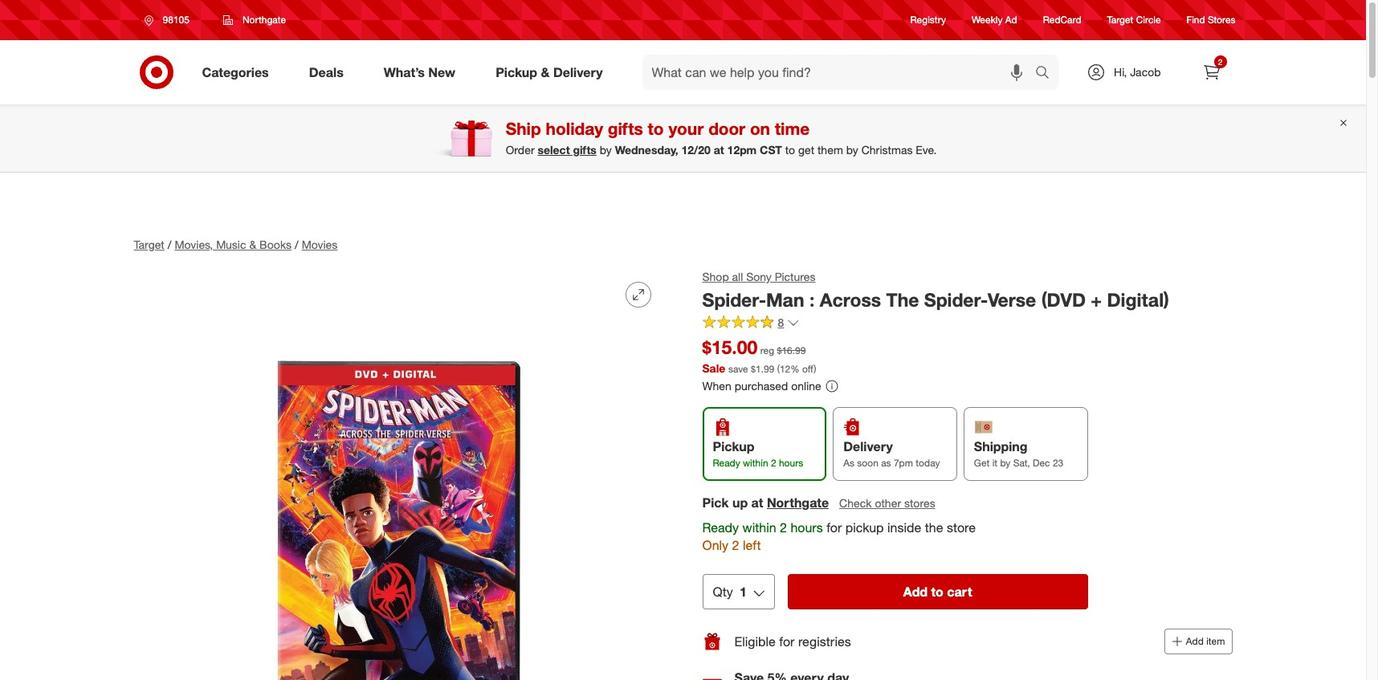 Task type: describe. For each thing, give the bounding box(es) containing it.
by inside shipping get it by sat, dec 23
[[1000, 457, 1011, 469]]

add item
[[1186, 636, 1225, 648]]

23
[[1053, 457, 1064, 469]]

books
[[260, 238, 292, 251]]

sale
[[703, 361, 726, 375]]

delivery inside delivery as soon as 7pm today
[[844, 439, 893, 455]]

2 down northgate button
[[780, 519, 787, 535]]

weekly ad
[[972, 14, 1018, 26]]

:
[[810, 288, 815, 311]]

all
[[732, 270, 743, 284]]

jacob
[[1130, 65, 1161, 79]]

to inside 'button'
[[931, 584, 944, 600]]

order
[[506, 143, 535, 157]]

8
[[778, 315, 784, 329]]

1
[[740, 584, 747, 600]]

2 left "left"
[[732, 538, 739, 554]]

verse
[[988, 288, 1037, 311]]

What can we help you find? suggestions appear below search field
[[642, 55, 1040, 90]]

eve.
[[916, 143, 937, 157]]

item
[[1207, 636, 1225, 648]]

ship
[[506, 118, 541, 139]]

8 link
[[703, 315, 800, 333]]

hi, jacob
[[1114, 65, 1161, 79]]

%
[[791, 363, 800, 375]]

sony
[[746, 270, 772, 284]]

shop
[[703, 270, 729, 284]]

when
[[703, 379, 732, 392]]

1 vertical spatial for
[[780, 634, 795, 650]]

pick
[[703, 494, 729, 511]]

up
[[733, 494, 748, 511]]

the
[[887, 288, 919, 311]]

(
[[777, 363, 780, 375]]

online
[[791, 379, 822, 392]]

sat,
[[1014, 457, 1030, 469]]

across
[[820, 288, 881, 311]]

find stores
[[1187, 14, 1236, 26]]

12
[[780, 363, 791, 375]]

today
[[916, 457, 940, 469]]

1 spider- from the left
[[703, 288, 766, 311]]

movies, music & books link
[[175, 238, 292, 251]]

other
[[875, 496, 901, 510]]

new
[[428, 64, 456, 80]]

qty
[[713, 584, 733, 600]]

target circle link
[[1107, 13, 1161, 27]]

movies
[[302, 238, 338, 251]]

registries
[[798, 634, 851, 650]]

0 horizontal spatial by
[[600, 143, 612, 157]]

christmas
[[862, 143, 913, 157]]

deals link
[[295, 55, 364, 90]]

2 / from the left
[[295, 238, 299, 251]]

0 horizontal spatial &
[[249, 238, 256, 251]]

target link
[[134, 238, 165, 251]]

only
[[703, 538, 729, 554]]

pick up at northgate
[[703, 494, 829, 511]]

dec
[[1033, 457, 1050, 469]]

$16.99
[[777, 344, 806, 356]]

within inside the pickup ready within 2 hours
[[743, 457, 768, 469]]

what's new
[[384, 64, 456, 80]]

hi,
[[1114, 65, 1127, 79]]

registry link
[[911, 13, 946, 27]]

target for target circle
[[1107, 14, 1134, 26]]

as
[[881, 457, 891, 469]]

pickup & delivery
[[496, 64, 603, 80]]

shop all sony pictures spider-man : across the spider-verse (dvd + digital)
[[703, 270, 1170, 311]]

1 horizontal spatial to
[[785, 143, 795, 157]]

1 horizontal spatial northgate
[[767, 494, 829, 511]]

on
[[750, 118, 770, 139]]

eligible
[[735, 634, 776, 650]]

(dvd
[[1042, 288, 1086, 311]]

ad
[[1006, 14, 1018, 26]]

)
[[814, 363, 817, 375]]

target for target / movies, music & books / movies
[[134, 238, 165, 251]]

northgate button
[[213, 6, 297, 35]]

time
[[775, 118, 810, 139]]

what's new link
[[370, 55, 476, 90]]

2 link
[[1194, 55, 1230, 90]]

2 inside the pickup ready within 2 hours
[[771, 457, 777, 469]]

get
[[798, 143, 815, 157]]

98105
[[163, 14, 189, 26]]

check other stores button
[[839, 494, 936, 512]]

the
[[925, 519, 944, 535]]

1 / from the left
[[168, 238, 171, 251]]

reg
[[760, 344, 775, 356]]

0 vertical spatial gifts
[[608, 118, 643, 139]]

stores
[[1208, 14, 1236, 26]]

add item button
[[1165, 629, 1233, 655]]



Task type: vqa. For each thing, say whether or not it's contained in the screenshot.
Target Circle
yes



Task type: locate. For each thing, give the bounding box(es) containing it.
1 vertical spatial hours
[[791, 519, 823, 535]]

movies link
[[302, 238, 338, 251]]

$
[[751, 363, 756, 375]]

holiday
[[546, 118, 603, 139]]

0 horizontal spatial northgate
[[243, 14, 286, 26]]

1 horizontal spatial pickup
[[713, 439, 755, 455]]

0 vertical spatial hours
[[779, 457, 803, 469]]

2 spider- from the left
[[925, 288, 988, 311]]

target left movies,
[[134, 238, 165, 251]]

1 horizontal spatial by
[[847, 143, 859, 157]]

cst
[[760, 143, 782, 157]]

2 vertical spatial to
[[931, 584, 944, 600]]

as
[[844, 457, 855, 469]]

hours inside the pickup ready within 2 hours
[[779, 457, 803, 469]]

shipping get it by sat, dec 23
[[974, 439, 1064, 469]]

by down holiday
[[600, 143, 612, 157]]

$15.00
[[703, 336, 758, 358]]

ready up only
[[703, 519, 739, 535]]

hours up northgate button
[[779, 457, 803, 469]]

within inside ready within 2 hours for pickup inside the store only 2 left
[[743, 519, 777, 535]]

redcard
[[1043, 14, 1082, 26]]

1 vertical spatial gifts
[[573, 143, 597, 157]]

0 vertical spatial target
[[1107, 14, 1134, 26]]

target / movies, music & books / movies
[[134, 238, 338, 251]]

shipping
[[974, 439, 1028, 455]]

within
[[743, 457, 768, 469], [743, 519, 777, 535]]

your
[[669, 118, 704, 139]]

& right the music
[[249, 238, 256, 251]]

man
[[766, 288, 805, 311]]

off
[[803, 363, 814, 375]]

0 horizontal spatial spider-
[[703, 288, 766, 311]]

spider- down all
[[703, 288, 766, 311]]

at inside ship holiday gifts to your door on time order select gifts by wednesday, 12/20 at 12pm cst to get them by christmas eve.
[[714, 143, 724, 157]]

1 horizontal spatial /
[[295, 238, 299, 251]]

check other stores
[[840, 496, 936, 510]]

1 vertical spatial target
[[134, 238, 165, 251]]

delivery up holiday
[[553, 64, 603, 80]]

northgate up categories link
[[243, 14, 286, 26]]

/
[[168, 238, 171, 251], [295, 238, 299, 251]]

digital)
[[1107, 288, 1170, 311]]

target left circle
[[1107, 14, 1134, 26]]

northgate up ready within 2 hours for pickup inside the store only 2 left
[[767, 494, 829, 511]]

add inside add to cart 'button'
[[904, 584, 928, 600]]

for
[[827, 519, 842, 535], [780, 634, 795, 650]]

1 horizontal spatial add
[[1186, 636, 1204, 648]]

/ right target link
[[168, 238, 171, 251]]

0 horizontal spatial pickup
[[496, 64, 537, 80]]

1.99
[[756, 363, 775, 375]]

delivery inside pickup & delivery link
[[553, 64, 603, 80]]

save
[[729, 363, 748, 375]]

0 horizontal spatial at
[[714, 143, 724, 157]]

for inside ready within 2 hours for pickup inside the store only 2 left
[[827, 519, 842, 535]]

hours inside ready within 2 hours for pickup inside the store only 2 left
[[791, 519, 823, 535]]

0 vertical spatial add
[[904, 584, 928, 600]]

ready inside ready within 2 hours for pickup inside the store only 2 left
[[703, 519, 739, 535]]

find stores link
[[1187, 13, 1236, 27]]

pictures
[[775, 270, 816, 284]]

northgate
[[243, 14, 286, 26], [767, 494, 829, 511]]

1 vertical spatial ready
[[703, 519, 739, 535]]

1 horizontal spatial gifts
[[608, 118, 643, 139]]

2 horizontal spatial by
[[1000, 457, 1011, 469]]

0 horizontal spatial /
[[168, 238, 171, 251]]

music
[[216, 238, 246, 251]]

at down door
[[714, 143, 724, 157]]

to left get
[[785, 143, 795, 157]]

add to cart
[[904, 584, 972, 600]]

& up ship
[[541, 64, 550, 80]]

delivery up soon
[[844, 439, 893, 455]]

0 horizontal spatial for
[[780, 634, 795, 650]]

1 vertical spatial pickup
[[713, 439, 755, 455]]

1 horizontal spatial delivery
[[844, 439, 893, 455]]

add left cart
[[904, 584, 928, 600]]

inside
[[888, 519, 922, 535]]

7pm
[[894, 457, 913, 469]]

soon
[[857, 457, 879, 469]]

by right the them
[[847, 143, 859, 157]]

cart
[[947, 584, 972, 600]]

0 vertical spatial within
[[743, 457, 768, 469]]

1 vertical spatial northgate
[[767, 494, 829, 511]]

1 horizontal spatial target
[[1107, 14, 1134, 26]]

0 horizontal spatial add
[[904, 584, 928, 600]]

ready
[[713, 457, 740, 469], [703, 519, 739, 535]]

by right it
[[1000, 457, 1011, 469]]

pickup for ready
[[713, 439, 755, 455]]

1 horizontal spatial for
[[827, 519, 842, 535]]

98105 button
[[134, 6, 206, 35]]

it
[[993, 457, 998, 469]]

1 horizontal spatial &
[[541, 64, 550, 80]]

wednesday,
[[615, 143, 679, 157]]

pickup inside the pickup ready within 2 hours
[[713, 439, 755, 455]]

0 horizontal spatial to
[[648, 118, 664, 139]]

add left 'item'
[[1186, 636, 1204, 648]]

0 horizontal spatial gifts
[[573, 143, 597, 157]]

pickup up up
[[713, 439, 755, 455]]

at right up
[[752, 494, 764, 511]]

select
[[538, 143, 570, 157]]

1 vertical spatial add
[[1186, 636, 1204, 648]]

northgate inside dropdown button
[[243, 14, 286, 26]]

them
[[818, 143, 843, 157]]

stores
[[905, 496, 936, 510]]

1 vertical spatial delivery
[[844, 439, 893, 455]]

1 horizontal spatial spider-
[[925, 288, 988, 311]]

pickup up ship
[[496, 64, 537, 80]]

add
[[904, 584, 928, 600], [1186, 636, 1204, 648]]

1 vertical spatial at
[[752, 494, 764, 511]]

left
[[743, 538, 761, 554]]

2 down 'stores'
[[1218, 57, 1223, 67]]

for right eligible
[[780, 634, 795, 650]]

northgate button
[[767, 494, 829, 512]]

add inside the add item button
[[1186, 636, 1204, 648]]

weekly ad link
[[972, 13, 1018, 27]]

redcard link
[[1043, 13, 1082, 27]]

add for add to cart
[[904, 584, 928, 600]]

at
[[714, 143, 724, 157], [752, 494, 764, 511]]

pickup ready within 2 hours
[[713, 439, 803, 469]]

0 vertical spatial &
[[541, 64, 550, 80]]

ready up pick
[[713, 457, 740, 469]]

0 vertical spatial northgate
[[243, 14, 286, 26]]

delivery as soon as 7pm today
[[844, 439, 940, 469]]

ready within 2 hours for pickup inside the store only 2 left
[[703, 519, 976, 554]]

categories link
[[188, 55, 289, 90]]

ready inside the pickup ready within 2 hours
[[713, 457, 740, 469]]

0 vertical spatial to
[[648, 118, 664, 139]]

0 horizontal spatial target
[[134, 238, 165, 251]]

within up "left"
[[743, 519, 777, 535]]

when purchased online
[[703, 379, 822, 392]]

to
[[648, 118, 664, 139], [785, 143, 795, 157], [931, 584, 944, 600]]

1 vertical spatial to
[[785, 143, 795, 157]]

to left cart
[[931, 584, 944, 600]]

spider-
[[703, 288, 766, 311], [925, 288, 988, 311]]

gifts down holiday
[[573, 143, 597, 157]]

add to cart button
[[788, 575, 1088, 610]]

spider-man : across the spider-verse (dvd + digital), 1 of 2 image
[[134, 269, 664, 680]]

&
[[541, 64, 550, 80], [249, 238, 256, 251]]

12pm
[[728, 143, 757, 157]]

for left pickup
[[827, 519, 842, 535]]

2 horizontal spatial to
[[931, 584, 944, 600]]

gifts up wednesday, on the left top of page
[[608, 118, 643, 139]]

get
[[974, 457, 990, 469]]

pickup for &
[[496, 64, 537, 80]]

deals
[[309, 64, 344, 80]]

categories
[[202, 64, 269, 80]]

1 vertical spatial within
[[743, 519, 777, 535]]

check
[[840, 496, 872, 510]]

0 horizontal spatial delivery
[[553, 64, 603, 80]]

eligible for registries
[[735, 634, 851, 650]]

pickup & delivery link
[[482, 55, 623, 90]]

search
[[1028, 66, 1067, 82]]

spider- right the
[[925, 288, 988, 311]]

target circle
[[1107, 14, 1161, 26]]

to up wednesday, on the left top of page
[[648, 118, 664, 139]]

0 vertical spatial ready
[[713, 457, 740, 469]]

0 vertical spatial pickup
[[496, 64, 537, 80]]

0 vertical spatial delivery
[[553, 64, 603, 80]]

add for add item
[[1186, 636, 1204, 648]]

what's
[[384, 64, 425, 80]]

/ right books
[[295, 238, 299, 251]]

$15.00 reg $16.99 sale save $ 1.99 ( 12 % off )
[[703, 336, 817, 375]]

0 vertical spatial for
[[827, 519, 842, 535]]

registry
[[911, 14, 946, 26]]

hours down northgate button
[[791, 519, 823, 535]]

1 horizontal spatial at
[[752, 494, 764, 511]]

within up the pick up at northgate
[[743, 457, 768, 469]]

circle
[[1136, 14, 1161, 26]]

door
[[709, 118, 746, 139]]

0 vertical spatial at
[[714, 143, 724, 157]]

gifts
[[608, 118, 643, 139], [573, 143, 597, 157]]

1 vertical spatial &
[[249, 238, 256, 251]]

2 up the pick up at northgate
[[771, 457, 777, 469]]



